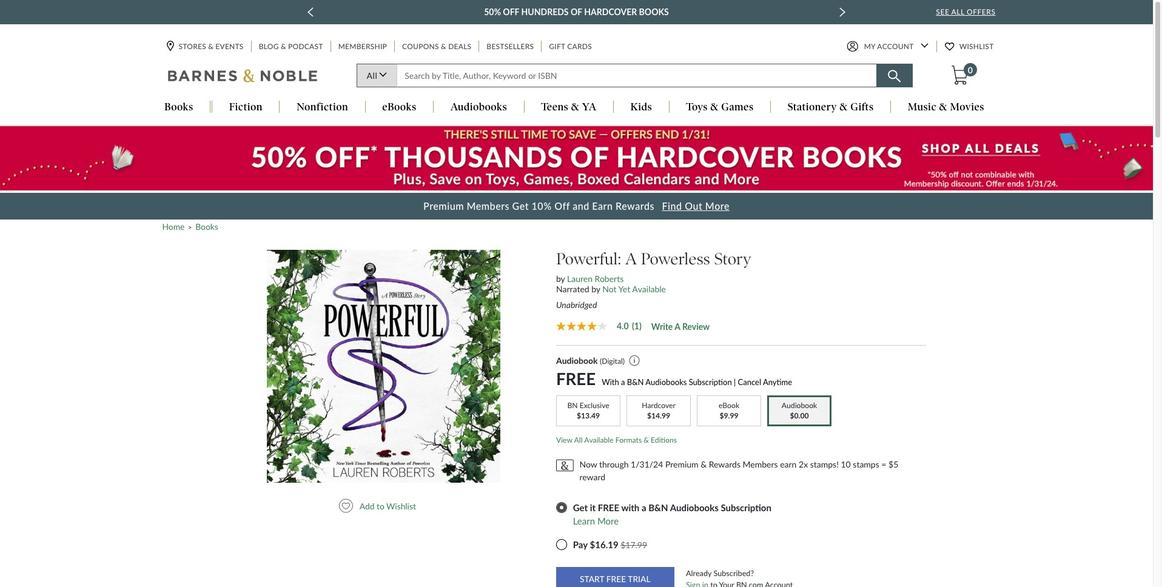 Task type: describe. For each thing, give the bounding box(es) containing it.
0 horizontal spatial available
[[584, 436, 614, 445]]

teens & ya button
[[525, 101, 613, 114]]

nonfiction
[[297, 101, 348, 113]]

0 horizontal spatial members
[[467, 200, 510, 212]]

teens
[[541, 101, 569, 113]]

free for with
[[598, 502, 620, 513]]

premium members get 10% off and earn rewards find out more
[[424, 200, 730, 212]]

hardcover inside free main content
[[642, 401, 676, 410]]

fiction button
[[212, 101, 279, 114]]

learn
[[573, 516, 595, 527]]

& for blog
[[281, 42, 286, 51]]

books inside button
[[164, 101, 193, 113]]

pay
[[573, 539, 588, 550]]

my
[[864, 42, 876, 51]]

2x
[[799, 459, 808, 469]]

4.0
[[617, 321, 629, 331]]

write a review button
[[652, 321, 710, 332]]

$13.49
[[577, 411, 600, 420]]

get it free with a b&n audiobooks subscription learn more
[[573, 502, 772, 527]]

blog & podcast
[[259, 42, 323, 51]]

music
[[908, 101, 937, 113]]

2 horizontal spatial a
[[675, 321, 681, 332]]

write a review
[[652, 321, 710, 332]]

50% off hundreds of hardcover books
[[484, 7, 669, 17]]

start
[[580, 574, 604, 584]]

ebooks
[[382, 101, 417, 113]]

50% off thousans of hardcover books, plus, save on toys, games, boxed calendars and more image
[[0, 127, 1153, 191]]

audiobooks for audiobook
[[646, 377, 687, 387]]

0 horizontal spatial hardcover
[[584, 7, 637, 17]]

$16.19
[[590, 539, 619, 550]]

yet
[[619, 284, 631, 294]]

view all available formats & editions link
[[556, 436, 677, 445]]

to
[[377, 501, 385, 511]]

available inside powerful: a powerless story by lauren roberts narrated by not yet available unabridged
[[632, 284, 666, 294]]

games
[[722, 101, 754, 113]]

earn
[[592, 200, 613, 212]]

4.0 (1)
[[617, 321, 642, 331]]

coupons & deals
[[402, 42, 472, 51]]

trial
[[628, 574, 651, 584]]

1/31/24
[[631, 459, 663, 469]]

now through 1/31/24 premium & rewards members earn 2x stamps! 10 stamps = $5 reward
[[580, 459, 899, 482]]

with
[[622, 502, 640, 513]]

50% off hundreds of hardcover books link
[[484, 5, 669, 19]]

more inside get it free with a b&n audiobooks subscription learn more
[[598, 516, 619, 527]]

start free trial
[[580, 574, 651, 584]]

already subscribed?
[[686, 569, 756, 578]]

0 horizontal spatial by
[[556, 274, 565, 284]]

with
[[602, 377, 619, 387]]

gift cards
[[549, 42, 592, 51]]

books button
[[148, 101, 210, 114]]

and
[[573, 200, 590, 212]]

my account
[[864, 42, 914, 51]]

bestsellers
[[487, 42, 534, 51]]

stores & events
[[179, 42, 244, 51]]

toys & games
[[686, 101, 754, 113]]

ya
[[582, 101, 597, 113]]

books inside free main content
[[196, 222, 218, 232]]

music & movies button
[[891, 101, 1001, 114]]

see all offers link
[[936, 7, 996, 16]]

0 horizontal spatial rewards
[[616, 200, 655, 212]]

teens & ya
[[541, 101, 597, 113]]

down arrow image
[[921, 43, 929, 48]]

gift
[[549, 42, 566, 51]]

now
[[580, 459, 597, 469]]

wishlist link
[[945, 41, 995, 52]]

home link
[[162, 222, 185, 232]]

already
[[686, 569, 712, 578]]

members inside now through 1/31/24 premium & rewards members earn 2x stamps! 10 stamps = $5 reward
[[743, 459, 778, 469]]

gifts
[[851, 101, 874, 113]]

blog & podcast link
[[258, 41, 324, 52]]

powerful:
[[556, 249, 621, 269]]

ebook
[[719, 401, 740, 410]]

write
[[652, 321, 673, 332]]

a
[[626, 249, 637, 269]]

(digital)
[[600, 357, 625, 366]]

a for it
[[642, 502, 647, 513]]

& for teens
[[571, 101, 580, 113]]

0 button
[[951, 63, 977, 86]]

get inside get it free with a b&n audiobooks subscription learn more
[[573, 502, 588, 513]]

roberts
[[595, 274, 624, 284]]

& left editions
[[644, 436, 649, 445]]

learn more link
[[573, 516, 619, 527]]

Search by Title, Author, Keyword or ISBN text field
[[397, 64, 877, 88]]

membership link
[[337, 41, 388, 52]]

exclusive
[[580, 401, 610, 410]]

offers
[[967, 7, 996, 16]]

coupons & deals link
[[401, 41, 473, 52]]



Task type: locate. For each thing, give the bounding box(es) containing it.
& right 1/31/24
[[701, 459, 707, 469]]

0 vertical spatial get
[[512, 200, 529, 212]]

story
[[715, 249, 752, 269]]

out
[[685, 200, 703, 212]]

all
[[952, 7, 965, 16], [367, 71, 378, 81], [574, 436, 583, 445]]

free down audiobook
[[556, 369, 596, 389]]

through
[[600, 459, 629, 469]]

None field
[[397, 64, 877, 88]]

0 vertical spatial members
[[467, 200, 510, 212]]

audiobooks
[[451, 101, 507, 113], [646, 377, 687, 387], [670, 502, 719, 513]]

1 horizontal spatial a
[[642, 502, 647, 513]]

my account button
[[847, 41, 929, 52]]

b&n
[[627, 377, 644, 387], [649, 502, 668, 513]]

subscription inside get it free with a b&n audiobooks subscription learn more
[[721, 502, 772, 513]]

0 horizontal spatial get
[[512, 200, 529, 212]]

off left and at the top of the page
[[555, 200, 570, 212]]

1 vertical spatial by
[[592, 284, 601, 294]]

next slide / item image
[[840, 7, 846, 17]]

get left it
[[573, 502, 588, 513]]

by up "narrated"
[[556, 274, 565, 284]]

by down lauren roberts link
[[592, 284, 601, 294]]

wishlist up 0
[[960, 42, 994, 51]]

& left deals
[[441, 42, 447, 51]]

add to wishlist
[[360, 501, 416, 511]]

wishlist
[[960, 42, 994, 51], [387, 501, 416, 511]]

& inside now through 1/31/24 premium & rewards members earn 2x stamps! 10 stamps = $5 reward
[[701, 459, 707, 469]]

1 vertical spatial audiobooks
[[646, 377, 687, 387]]

1 horizontal spatial wishlist
[[960, 42, 994, 51]]

1 vertical spatial members
[[743, 459, 778, 469]]

1 vertical spatial available
[[584, 436, 614, 445]]

0 horizontal spatial all
[[367, 71, 378, 81]]

ebooks button
[[366, 101, 433, 114]]

hardcover $14.99
[[642, 401, 676, 420]]

search image
[[888, 70, 901, 83]]

kids button
[[614, 101, 669, 114]]

0 vertical spatial hardcover
[[584, 7, 637, 17]]

logo image
[[168, 69, 318, 86]]

wishlist right to
[[387, 501, 416, 511]]

0 horizontal spatial off
[[503, 7, 520, 17]]

stationery & gifts button
[[771, 101, 891, 114]]

review
[[683, 321, 710, 332]]

subscription
[[689, 377, 732, 387], [721, 502, 772, 513]]

1 horizontal spatial rewards
[[709, 459, 741, 469]]

$5
[[889, 459, 899, 469]]

0 vertical spatial by
[[556, 274, 565, 284]]

subscription for audiobook (digital) free with a b&n audiobooks subscription | cancel anytime
[[689, 377, 732, 387]]

lauren
[[567, 274, 593, 284]]

1 horizontal spatial premium
[[666, 459, 699, 469]]

1 horizontal spatial members
[[743, 459, 778, 469]]

ebook $9.99
[[719, 401, 740, 420]]

2 vertical spatial free
[[607, 574, 626, 584]]

blog
[[259, 42, 279, 51]]

1 vertical spatial free
[[598, 502, 620, 513]]

2 horizontal spatial books
[[639, 7, 669, 17]]

& right stores in the left top of the page
[[208, 42, 214, 51]]

& inside button
[[711, 101, 719, 113]]

10
[[841, 459, 851, 469]]

all for see
[[952, 7, 965, 16]]

0 vertical spatial audiobooks
[[451, 101, 507, 113]]

b&n inside audiobook (digital) free with a b&n audiobooks subscription | cancel anytime
[[627, 377, 644, 387]]

0 vertical spatial premium
[[424, 200, 464, 212]]

1 vertical spatial off
[[555, 200, 570, 212]]

0 vertical spatial available
[[632, 284, 666, 294]]

free inside get it free with a b&n audiobooks subscription learn more
[[598, 502, 620, 513]]

10%
[[532, 200, 552, 212]]

not yet available link
[[603, 284, 666, 294]]

2 vertical spatial books
[[196, 222, 218, 232]]

subscription inside audiobook (digital) free with a b&n audiobooks subscription | cancel anytime
[[689, 377, 732, 387]]

more right out
[[706, 200, 730, 212]]

previous slide / item image
[[308, 7, 314, 17]]

more up pay $16.19 $17.99
[[598, 516, 619, 527]]

1 vertical spatial subscription
[[721, 502, 772, 513]]

toys & games button
[[670, 101, 771, 114]]

0 horizontal spatial books
[[164, 101, 193, 113]]

wishlist inside free main content
[[387, 501, 416, 511]]

1 horizontal spatial more
[[706, 200, 730, 212]]

narrated
[[556, 284, 590, 294]]

all for view
[[574, 436, 583, 445]]

1 vertical spatial more
[[598, 516, 619, 527]]

not
[[603, 284, 617, 294]]

all right view
[[574, 436, 583, 445]]

all link
[[356, 64, 397, 88]]

1 vertical spatial get
[[573, 502, 588, 513]]

& for stores
[[208, 42, 214, 51]]

deals
[[449, 42, 472, 51]]

1 horizontal spatial b&n
[[649, 502, 668, 513]]

formats
[[616, 436, 642, 445]]

add
[[360, 501, 375, 511]]

membership
[[338, 42, 387, 51]]

2 vertical spatial a
[[642, 502, 647, 513]]

1 horizontal spatial by
[[592, 284, 601, 294]]

1 horizontal spatial hardcover
[[642, 401, 676, 410]]

powerless
[[641, 249, 711, 269]]

earn
[[780, 459, 797, 469]]

0 horizontal spatial more
[[598, 516, 619, 527]]

view all available formats & editions
[[556, 436, 677, 445]]

premium inside now through 1/31/24 premium & rewards members earn 2x stamps! 10 stamps = $5 reward
[[666, 459, 699, 469]]

events
[[216, 42, 244, 51]]

audiobooks inside button
[[451, 101, 507, 113]]

rewards right the earn
[[616, 200, 655, 212]]

it
[[590, 502, 596, 513]]

free right it
[[598, 502, 620, 513]]

1 horizontal spatial all
[[574, 436, 583, 445]]

rewards down $9.99
[[709, 459, 741, 469]]

powerful: a powerless story image
[[267, 250, 500, 483]]

stores
[[179, 42, 206, 51]]

2 horizontal spatial all
[[952, 7, 965, 16]]

& for music
[[940, 101, 948, 113]]

toys
[[686, 101, 708, 113]]

0 vertical spatial more
[[706, 200, 730, 212]]

1 vertical spatial hardcover
[[642, 401, 676, 410]]

coupons
[[402, 42, 439, 51]]

b&n for with
[[649, 502, 668, 513]]

free left trial
[[607, 574, 626, 584]]

1 vertical spatial b&n
[[649, 502, 668, 513]]

0 vertical spatial all
[[952, 7, 965, 16]]

0 vertical spatial books
[[639, 7, 669, 17]]

audiobooks inside audiobook (digital) free with a b&n audiobooks subscription | cancel anytime
[[646, 377, 687, 387]]

1 vertical spatial premium
[[666, 459, 699, 469]]

available right yet
[[632, 284, 666, 294]]

& for coupons
[[441, 42, 447, 51]]

of
[[571, 7, 582, 17]]

audiobook (digital) free with a b&n audiobooks subscription | cancel anytime
[[556, 356, 792, 389]]

editions
[[651, 436, 677, 445]]

home
[[162, 222, 185, 232]]

& right the "music"
[[940, 101, 948, 113]]

cancel
[[738, 377, 762, 387]]

$17.99
[[621, 540, 647, 550]]

& for toys
[[711, 101, 719, 113]]

2 vertical spatial audiobooks
[[670, 502, 719, 513]]

hardcover right 'of'
[[584, 7, 637, 17]]

audiobooks inside get it free with a b&n audiobooks subscription learn more
[[670, 502, 719, 513]]

off right 50% at the top left
[[503, 7, 520, 17]]

1 horizontal spatial available
[[632, 284, 666, 294]]

& right blog
[[281, 42, 286, 51]]

subscription down now through 1/31/24 premium & rewards members earn 2x stamps! 10 stamps = $5 reward
[[721, 502, 772, 513]]

a inside get it free with a b&n audiobooks subscription learn more
[[642, 502, 647, 513]]

members left earn
[[743, 459, 778, 469]]

start free trial link
[[556, 568, 674, 587]]

cards
[[567, 42, 592, 51]]

free inside audiobook (digital) free with a b&n audiobooks subscription | cancel anytime
[[556, 369, 596, 389]]

1 vertical spatial wishlist
[[387, 501, 416, 511]]

0 vertical spatial a
[[675, 321, 681, 332]]

& for stationery
[[840, 101, 848, 113]]

add to wishlist link
[[339, 499, 422, 513]]

subscription left the |
[[689, 377, 732, 387]]

members
[[467, 200, 510, 212], [743, 459, 778, 469]]

movies
[[951, 101, 985, 113]]

stamps!
[[810, 459, 839, 469]]

0 horizontal spatial premium
[[424, 200, 464, 212]]

0 vertical spatial b&n
[[627, 377, 644, 387]]

1 horizontal spatial books
[[196, 222, 218, 232]]

members left 10%
[[467, 200, 510, 212]]

get
[[512, 200, 529, 212], [573, 502, 588, 513]]

1 horizontal spatial off
[[555, 200, 570, 212]]

kids
[[631, 101, 652, 113]]

account
[[878, 42, 914, 51]]

view
[[556, 436, 573, 445]]

fiction
[[229, 101, 263, 113]]

1 horizontal spatial get
[[573, 502, 588, 513]]

free for with
[[556, 369, 596, 389]]

subscription for get it free with a b&n audiobooks subscription learn more
[[721, 502, 772, 513]]

0 vertical spatial free
[[556, 369, 596, 389]]

0 vertical spatial rewards
[[616, 200, 655, 212]]

by
[[556, 274, 565, 284], [592, 284, 601, 294]]

podcast
[[288, 42, 323, 51]]

off inside free main content
[[555, 200, 570, 212]]

b&n inside get it free with a b&n audiobooks subscription learn more
[[649, 502, 668, 513]]

all inside free main content
[[574, 436, 583, 445]]

audiobooks for get
[[670, 502, 719, 513]]

hardcover up $14.99
[[642, 401, 676, 410]]

a for (digital)
[[621, 377, 625, 387]]

& left ya
[[571, 101, 580, 113]]

1 vertical spatial a
[[621, 377, 625, 387]]

reward
[[580, 472, 606, 482]]

1 vertical spatial books
[[164, 101, 193, 113]]

gift cards link
[[548, 41, 593, 52]]

nonfiction button
[[280, 101, 365, 114]]

b&n for with
[[627, 377, 644, 387]]

& left gifts
[[840, 101, 848, 113]]

bn exclusive $13.49
[[568, 401, 610, 420]]

books link
[[196, 222, 218, 232]]

0 horizontal spatial a
[[621, 377, 625, 387]]

0 horizontal spatial b&n
[[627, 377, 644, 387]]

lauren roberts link
[[567, 274, 624, 284]]

50%
[[484, 7, 501, 17]]

available
[[632, 284, 666, 294], [584, 436, 614, 445]]

all down membership 'link'
[[367, 71, 378, 81]]

stores & events link
[[167, 41, 245, 52]]

1 vertical spatial rewards
[[709, 459, 741, 469]]

rewards
[[616, 200, 655, 212], [709, 459, 741, 469]]

rewards inside now through 1/31/24 premium & rewards members earn 2x stamps! 10 stamps = $5 reward
[[709, 459, 741, 469]]

a inside audiobook (digital) free with a b&n audiobooks subscription | cancel anytime
[[621, 377, 625, 387]]

stationery
[[788, 101, 837, 113]]

0 vertical spatial subscription
[[689, 377, 732, 387]]

&
[[208, 42, 214, 51], [281, 42, 286, 51], [441, 42, 447, 51], [571, 101, 580, 113], [711, 101, 719, 113], [840, 101, 848, 113], [940, 101, 948, 113], [644, 436, 649, 445], [701, 459, 707, 469]]

all right see
[[952, 7, 965, 16]]

& right the toys on the top right of page
[[711, 101, 719, 113]]

0 vertical spatial off
[[503, 7, 520, 17]]

0 vertical spatial wishlist
[[960, 42, 994, 51]]

hundreds
[[522, 7, 569, 17]]

get left 10%
[[512, 200, 529, 212]]

books
[[639, 7, 669, 17], [164, 101, 193, 113], [196, 222, 218, 232]]

free main content
[[0, 126, 1153, 587]]

cart image
[[952, 66, 968, 85]]

1 vertical spatial all
[[367, 71, 378, 81]]

bn
[[568, 401, 578, 410]]

2 vertical spatial all
[[574, 436, 583, 445]]

see
[[936, 7, 950, 16]]

0 horizontal spatial wishlist
[[387, 501, 416, 511]]

available up now
[[584, 436, 614, 445]]

user image
[[847, 41, 858, 52]]

=
[[882, 459, 887, 469]]



Task type: vqa. For each thing, say whether or not it's contained in the screenshot.
top the Product
no



